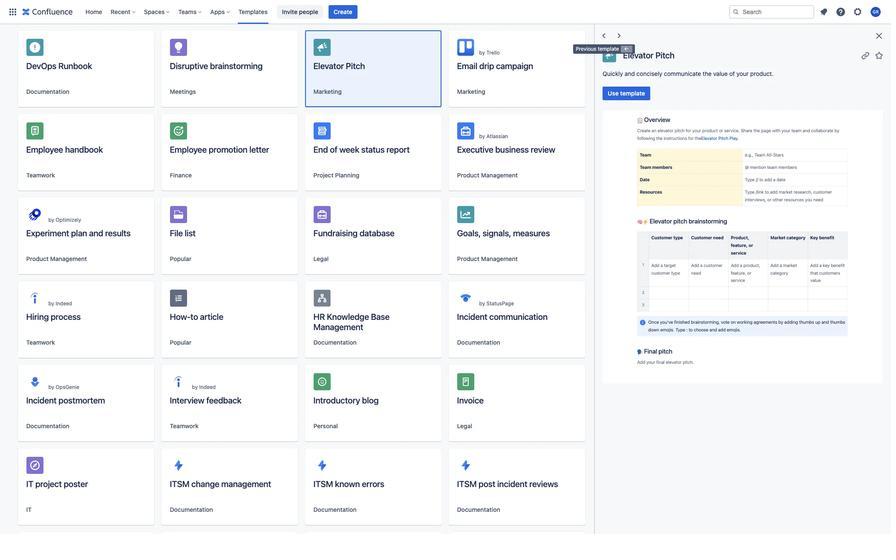 Task type: vqa. For each thing, say whether or not it's contained in the screenshot.


Task type: describe. For each thing, give the bounding box(es) containing it.
teamwork button for interview
[[170, 422, 199, 430]]

product management button for executive
[[458, 171, 518, 180]]

use
[[608, 90, 619, 97]]

article
[[200, 312, 224, 322]]

it for it project poster
[[26, 479, 33, 489]]

communicate
[[665, 70, 702, 77]]

review
[[531, 145, 556, 154]]

itsm for itsm known errors
[[314, 479, 333, 489]]

interview
[[170, 395, 205, 405]]

documentation for change
[[170, 506, 213, 513]]

popular for how-
[[170, 339, 192, 346]]

it for it
[[26, 506, 32, 513]]

0 vertical spatial elevator pitch
[[624, 50, 675, 60]]

experiment plan and results
[[26, 228, 131, 238]]

management for business
[[481, 171, 518, 179]]

Search field
[[730, 5, 815, 19]]

opsgenie
[[56, 384, 79, 390]]

plan
[[71, 228, 87, 238]]

executive business review
[[458, 145, 556, 154]]

known
[[335, 479, 360, 489]]

knowledge
[[327, 312, 369, 322]]

postmortem
[[59, 395, 105, 405]]

by for postmortem
[[48, 384, 54, 390]]

to
[[191, 312, 198, 322]]

brainstorming
[[210, 61, 263, 71]]

templates
[[239, 8, 268, 15]]

by indeed for process
[[48, 300, 72, 307]]

invoice
[[458, 395, 484, 405]]

teams
[[178, 8, 197, 15]]

experiment
[[26, 228, 69, 238]]

goals,
[[458, 228, 481, 238]]

teamwork button for hiring
[[26, 338, 55, 347]]

business
[[496, 145, 529, 154]]

use template button
[[603, 87, 651, 100]]

0 vertical spatial elevator
[[624, 50, 654, 60]]

database
[[360, 228, 395, 238]]

quickly and concisely communicate the value of your product.
[[603, 70, 774, 77]]

invite
[[282, 8, 298, 15]]

documentation for communication
[[458, 339, 501, 346]]

your
[[737, 70, 749, 77]]

0 vertical spatial pitch
[[656, 50, 675, 60]]

create
[[334, 8, 353, 15]]

measures
[[514, 228, 551, 238]]

communication
[[490, 312, 548, 322]]

executive
[[458, 145, 494, 154]]

status
[[362, 145, 385, 154]]

meetings button
[[170, 87, 196, 96]]

disruptive
[[170, 61, 208, 71]]

teamwork button for employee
[[26, 171, 55, 180]]

itsm for itsm post incident reviews
[[458, 479, 477, 489]]

letter
[[250, 145, 269, 154]]

documentation for known
[[314, 506, 357, 513]]

0 vertical spatial of
[[730, 70, 736, 77]]

product management for experiment
[[26, 255, 87, 262]]

1 vertical spatial pitch
[[346, 61, 365, 71]]

devops
[[26, 61, 56, 71]]

runbook
[[58, 61, 92, 71]]

1 vertical spatial elevator
[[314, 61, 344, 71]]

previous template image
[[599, 31, 610, 41]]

reviews
[[530, 479, 559, 489]]

marketing for elevator
[[314, 88, 342, 95]]

documentation button for communication
[[458, 338, 501, 347]]

recent
[[111, 8, 130, 15]]

by for business
[[480, 133, 486, 139]]

apps
[[210, 8, 225, 15]]

global element
[[5, 0, 728, 24]]

planning
[[335, 171, 360, 179]]

legal button for invoice
[[458, 422, 473, 430]]

process
[[51, 312, 81, 322]]

report
[[387, 145, 410, 154]]

drip
[[480, 61, 495, 71]]

product for goals, signals, measures
[[458, 255, 480, 262]]

handbook
[[65, 145, 103, 154]]

week
[[340, 145, 360, 154]]

devops runbook
[[26, 61, 92, 71]]

by optimizely
[[48, 217, 81, 223]]

itsm known errors
[[314, 479, 385, 489]]

how-
[[170, 312, 191, 322]]

share link image
[[861, 50, 871, 60]]

by for drip
[[480, 49, 486, 56]]

optimizely
[[56, 217, 81, 223]]

fundraising database
[[314, 228, 395, 238]]

home
[[86, 8, 102, 15]]

hr knowledge base management
[[314, 312, 390, 332]]

incident
[[498, 479, 528, 489]]

→
[[635, 46, 640, 52]]

documentation for runbook
[[26, 88, 69, 95]]

concisely
[[637, 70, 663, 77]]

results
[[105, 228, 131, 238]]

appswitcher icon image
[[8, 7, 18, 17]]

indeed for feedback
[[199, 384, 216, 390]]

feedback
[[207, 395, 242, 405]]

documentation button for postmortem
[[26, 422, 69, 430]]

hiring
[[26, 312, 49, 322]]

marketing button for elevator
[[314, 87, 342, 96]]

project planning button
[[314, 171, 360, 180]]

file
[[170, 228, 183, 238]]

employee promotion letter
[[170, 145, 269, 154]]

create link
[[329, 5, 358, 19]]

star itsm known errors image
[[421, 462, 431, 472]]

product for executive business review
[[458, 171, 480, 179]]

next template image
[[615, 31, 625, 41]]

documentation for knowledge
[[314, 339, 357, 346]]

next template
[[596, 46, 630, 52]]

management for plan
[[50, 255, 87, 262]]

use template
[[608, 90, 646, 97]]

end
[[314, 145, 328, 154]]

apps button
[[208, 5, 234, 19]]

marketing button for email
[[458, 87, 486, 96]]

invite people
[[282, 8, 319, 15]]

finance button
[[170, 171, 192, 180]]

popular button for file
[[170, 255, 192, 263]]



Task type: locate. For each thing, give the bounding box(es) containing it.
popular button down file list
[[170, 255, 192, 263]]

2 popular from the top
[[170, 339, 192, 346]]

share link image
[[408, 462, 418, 472]]

template
[[609, 46, 630, 52], [621, 90, 646, 97]]

atlassian
[[487, 133, 509, 139]]

next
[[596, 46, 608, 52]]

2 vertical spatial teamwork button
[[170, 422, 199, 430]]

0 vertical spatial teamwork button
[[26, 171, 55, 180]]

teams button
[[176, 5, 205, 19]]

templates link
[[236, 5, 270, 19]]

personal
[[314, 422, 338, 430]]

of right end
[[330, 145, 338, 154]]

by indeed up interview feedback
[[192, 384, 216, 390]]

legal for invoice
[[458, 422, 473, 430]]

itsm
[[170, 479, 190, 489], [314, 479, 333, 489], [458, 479, 477, 489]]

2 marketing from the left
[[458, 88, 486, 95]]

employee handbook
[[26, 145, 103, 154]]

template down next template icon
[[609, 46, 630, 52]]

campaign
[[497, 61, 534, 71]]

documentation button down incident communication
[[458, 338, 501, 347]]

promotion
[[209, 145, 248, 154]]

indeed
[[56, 300, 72, 307], [199, 384, 216, 390]]

teamwork button down employee handbook
[[26, 171, 55, 180]]

1 horizontal spatial incident
[[458, 312, 488, 322]]

1 horizontal spatial elevator
[[624, 50, 654, 60]]

0 horizontal spatial of
[[330, 145, 338, 154]]

disruptive brainstorming
[[170, 61, 263, 71]]

by for process
[[48, 300, 54, 307]]

by indeed for feedback
[[192, 384, 216, 390]]

1 it from the top
[[26, 479, 33, 489]]

0 horizontal spatial marketing
[[314, 88, 342, 95]]

1 horizontal spatial employee
[[170, 145, 207, 154]]

spaces
[[144, 8, 165, 15]]

it down it project poster
[[26, 506, 32, 513]]

teamwork button down interview
[[170, 422, 199, 430]]

documentation down the "known" at the bottom left
[[314, 506, 357, 513]]

1 horizontal spatial elevator pitch
[[624, 50, 675, 60]]

2 marketing button from the left
[[458, 87, 486, 96]]

itsm for itsm change management
[[170, 479, 190, 489]]

1 horizontal spatial itsm
[[314, 479, 333, 489]]

0 vertical spatial by indeed
[[48, 300, 72, 307]]

1 popular from the top
[[170, 255, 192, 262]]

documentation down devops at the top left of page
[[26, 88, 69, 95]]

popular down file list
[[170, 255, 192, 262]]

product management down executive
[[458, 171, 518, 179]]

management down knowledge
[[314, 322, 364, 332]]

0 horizontal spatial pitch
[[346, 61, 365, 71]]

teamwork for interview
[[170, 422, 199, 430]]

legal button
[[314, 255, 329, 263], [458, 422, 473, 430]]

documentation for post
[[458, 506, 501, 513]]

1 vertical spatial by indeed
[[192, 384, 216, 390]]

help icon image
[[837, 7, 847, 17]]

banner
[[0, 0, 892, 24]]

itsm change management
[[170, 479, 271, 489]]

0 vertical spatial incident
[[458, 312, 488, 322]]

search image
[[733, 8, 740, 15]]

legal button for fundraising database
[[314, 255, 329, 263]]

documentation button down devops at the top left of page
[[26, 87, 69, 96]]

management down experiment plan and results at the top of the page
[[50, 255, 87, 262]]

documentation button for knowledge
[[314, 338, 357, 347]]

1 marketing button from the left
[[314, 87, 342, 96]]

hr
[[314, 312, 325, 322]]

and right plan
[[89, 228, 103, 238]]

2 it from the top
[[26, 506, 32, 513]]

change
[[192, 479, 220, 489]]

incident
[[458, 312, 488, 322], [26, 395, 57, 405]]

1 horizontal spatial of
[[730, 70, 736, 77]]

product management button down signals, in the right top of the page
[[458, 255, 518, 263]]

star email drip campaign image
[[565, 44, 575, 54]]

documentation button down 'change'
[[170, 505, 213, 514]]

0 horizontal spatial marketing button
[[314, 87, 342, 96]]

1 vertical spatial it
[[26, 506, 32, 513]]

0 vertical spatial teamwork
[[26, 171, 55, 179]]

statuspage
[[487, 300, 514, 307]]

1 employee from the left
[[26, 145, 63, 154]]

product down 'goals,'
[[458, 255, 480, 262]]

template for next template
[[609, 46, 630, 52]]

itsm left 'change'
[[170, 479, 190, 489]]

by trello
[[480, 49, 500, 56]]

product management down signals, in the right top of the page
[[458, 255, 518, 262]]

1 horizontal spatial pitch
[[656, 50, 675, 60]]

0 vertical spatial template
[[609, 46, 630, 52]]

1 marketing from the left
[[314, 88, 342, 95]]

0 horizontal spatial incident
[[26, 395, 57, 405]]

quickly
[[603, 70, 624, 77]]

project planning
[[314, 171, 360, 179]]

by statuspage
[[480, 300, 514, 307]]

management
[[481, 171, 518, 179], [50, 255, 87, 262], [481, 255, 518, 262], [314, 322, 364, 332]]

by for feedback
[[192, 384, 198, 390]]

2 popular button from the top
[[170, 338, 192, 347]]

close image
[[875, 31, 885, 41]]

documentation
[[26, 88, 69, 95], [314, 339, 357, 346], [458, 339, 501, 346], [26, 422, 69, 430], [170, 506, 213, 513], [314, 506, 357, 513], [458, 506, 501, 513]]

popular button down how-
[[170, 338, 192, 347]]

1 vertical spatial popular button
[[170, 338, 192, 347]]

product management button for experiment
[[26, 255, 87, 263]]

0 horizontal spatial by indeed
[[48, 300, 72, 307]]

indeed up interview feedback
[[199, 384, 216, 390]]

by for communication
[[480, 300, 486, 307]]

incident postmortem
[[26, 395, 105, 405]]

employee for employee promotion letter
[[170, 145, 207, 154]]

file list
[[170, 228, 196, 238]]

elevator
[[624, 50, 654, 60], [314, 61, 344, 71]]

3 itsm from the left
[[458, 479, 477, 489]]

documentation down post
[[458, 506, 501, 513]]

legal button down the invoice on the right bottom
[[458, 422, 473, 430]]

2 horizontal spatial itsm
[[458, 479, 477, 489]]

it
[[26, 479, 33, 489], [26, 506, 32, 513]]

product
[[458, 171, 480, 179], [26, 255, 49, 262], [458, 255, 480, 262]]

recent button
[[108, 5, 139, 19]]

confluence image
[[22, 7, 73, 17], [22, 7, 73, 17]]

marketing button
[[314, 87, 342, 96], [458, 87, 486, 96]]

1 popular button from the top
[[170, 255, 192, 263]]

product management for goals,
[[458, 255, 518, 262]]

indeed up the process on the left bottom of page
[[56, 300, 72, 307]]

base
[[371, 312, 390, 322]]

the
[[703, 70, 712, 77]]

1 vertical spatial indeed
[[199, 384, 216, 390]]

documentation down incident postmortem
[[26, 422, 69, 430]]

star elevator pitch image
[[875, 50, 885, 60]]

by up executive
[[480, 133, 486, 139]]

by up interview
[[192, 384, 198, 390]]

1 vertical spatial teamwork button
[[26, 338, 55, 347]]

people
[[299, 8, 319, 15]]

by left opsgenie
[[48, 384, 54, 390]]

documentation down hr knowledge base management
[[314, 339, 357, 346]]

meetings
[[170, 88, 196, 95]]

teamwork
[[26, 171, 55, 179], [26, 339, 55, 346], [170, 422, 199, 430]]

trello
[[487, 49, 500, 56]]

by indeed up the process on the left bottom of page
[[48, 300, 72, 307]]

of left the your
[[730, 70, 736, 77]]

0 vertical spatial indeed
[[56, 300, 72, 307]]

template right use
[[621, 90, 646, 97]]

employee left handbook
[[26, 145, 63, 154]]

finance
[[170, 171, 192, 179]]

by left statuspage
[[480, 300, 486, 307]]

product management for executive
[[458, 171, 518, 179]]

product management
[[458, 171, 518, 179], [26, 255, 87, 262], [458, 255, 518, 262]]

0 vertical spatial popular
[[170, 255, 192, 262]]

product management button down executive
[[458, 171, 518, 180]]

hiring process
[[26, 312, 81, 322]]

by atlassian
[[480, 133, 509, 139]]

documentation down incident communication
[[458, 339, 501, 346]]

documentation button for post
[[458, 505, 501, 514]]

interview feedback
[[170, 395, 242, 405]]

documentation down 'change'
[[170, 506, 213, 513]]

1 itsm from the left
[[170, 479, 190, 489]]

management inside hr knowledge base management
[[314, 322, 364, 332]]

by opsgenie
[[48, 384, 79, 390]]

value
[[714, 70, 728, 77]]

legal button down "fundraising"
[[314, 255, 329, 263]]

email
[[458, 61, 478, 71]]

teamwork down interview
[[170, 422, 199, 430]]

introductory
[[314, 395, 360, 405]]

management down signals, in the right top of the page
[[481, 255, 518, 262]]

template inside button
[[621, 90, 646, 97]]

1 horizontal spatial legal
[[458, 422, 473, 430]]

1 vertical spatial template
[[621, 90, 646, 97]]

documentation for postmortem
[[26, 422, 69, 430]]

teamwork for hiring
[[26, 339, 55, 346]]

popular
[[170, 255, 192, 262], [170, 339, 192, 346]]

documentation button for runbook
[[26, 87, 69, 96]]

1 vertical spatial and
[[89, 228, 103, 238]]

0 horizontal spatial itsm
[[170, 479, 190, 489]]

it project poster
[[26, 479, 88, 489]]

popular button for how-
[[170, 338, 192, 347]]

documentation button for known
[[314, 505, 357, 514]]

product management button down experiment
[[26, 255, 87, 263]]

documentation button for change
[[170, 505, 213, 514]]

by for plan
[[48, 217, 54, 223]]

1 horizontal spatial marketing button
[[458, 87, 486, 96]]

your profile and preferences image
[[871, 7, 882, 17]]

it left project at the left of the page
[[26, 479, 33, 489]]

management down executive business review
[[481, 171, 518, 179]]

0 vertical spatial popular button
[[170, 255, 192, 263]]

teamwork for employee
[[26, 171, 55, 179]]

legal down "fundraising"
[[314, 255, 329, 262]]

1 vertical spatial elevator pitch
[[314, 61, 365, 71]]

documentation button down post
[[458, 505, 501, 514]]

1 vertical spatial incident
[[26, 395, 57, 405]]

goals, signals, measures
[[458, 228, 551, 238]]

by up hiring process
[[48, 300, 54, 307]]

documentation button
[[26, 87, 69, 96], [314, 338, 357, 347], [458, 338, 501, 347], [26, 422, 69, 430], [170, 505, 213, 514], [314, 505, 357, 514], [458, 505, 501, 514]]

home link
[[83, 5, 105, 19]]

1 vertical spatial of
[[330, 145, 338, 154]]

and right quickly
[[625, 70, 636, 77]]

0 horizontal spatial employee
[[26, 145, 63, 154]]

management for signals,
[[481, 255, 518, 262]]

1 vertical spatial legal
[[458, 422, 473, 430]]

teamwork button down 'hiring' on the bottom left
[[26, 338, 55, 347]]

by up experiment
[[48, 217, 54, 223]]

popular for file
[[170, 255, 192, 262]]

management
[[222, 479, 271, 489]]

documentation button down hr knowledge base management
[[314, 338, 357, 347]]

2 vertical spatial teamwork
[[170, 422, 199, 430]]

itsm left the "known" at the bottom left
[[314, 479, 333, 489]]

teamwork down 'hiring' on the bottom left
[[26, 339, 55, 346]]

2 employee from the left
[[170, 145, 207, 154]]

legal for fundraising database
[[314, 255, 329, 262]]

incident communication
[[458, 312, 548, 322]]

it button
[[26, 505, 32, 514]]

1 horizontal spatial and
[[625, 70, 636, 77]]

0 horizontal spatial and
[[89, 228, 103, 238]]

product management down experiment
[[26, 255, 87, 262]]

0 horizontal spatial elevator
[[314, 61, 344, 71]]

spaces button
[[142, 5, 173, 19]]

post
[[479, 479, 496, 489]]

product for experiment plan and results
[[26, 255, 49, 262]]

1 vertical spatial legal button
[[458, 422, 473, 430]]

documentation button down incident postmortem
[[26, 422, 69, 430]]

indeed for process
[[56, 300, 72, 307]]

0 vertical spatial legal button
[[314, 255, 329, 263]]

0 vertical spatial and
[[625, 70, 636, 77]]

incident down "by opsgenie"
[[26, 395, 57, 405]]

product management button for goals,
[[458, 255, 518, 263]]

1 vertical spatial teamwork
[[26, 339, 55, 346]]

teamwork down employee handbook
[[26, 171, 55, 179]]

invite people button
[[277, 5, 324, 19]]

by left trello
[[480, 49, 486, 56]]

marketing for email
[[458, 88, 486, 95]]

employee up the finance
[[170, 145, 207, 154]]

product management button
[[458, 171, 518, 180], [26, 255, 87, 263], [458, 255, 518, 263]]

itsm left post
[[458, 479, 477, 489]]

1 vertical spatial popular
[[170, 339, 192, 346]]

incident down by statuspage
[[458, 312, 488, 322]]

notification icon image
[[819, 7, 830, 17]]

project
[[314, 171, 334, 179]]

project
[[35, 479, 62, 489]]

errors
[[362, 479, 385, 489]]

0 horizontal spatial legal
[[314, 255, 329, 262]]

settings icon image
[[854, 7, 864, 17]]

0 horizontal spatial elevator pitch
[[314, 61, 365, 71]]

product down executive
[[458, 171, 480, 179]]

template for use template
[[621, 90, 646, 97]]

1 horizontal spatial legal button
[[458, 422, 473, 430]]

documentation button down the "known" at the bottom left
[[314, 505, 357, 514]]

incident for incident postmortem
[[26, 395, 57, 405]]

email drip campaign
[[458, 61, 534, 71]]

1 horizontal spatial indeed
[[199, 384, 216, 390]]

0 vertical spatial it
[[26, 479, 33, 489]]

incident for incident communication
[[458, 312, 488, 322]]

list
[[185, 228, 196, 238]]

signals,
[[483, 228, 512, 238]]

legal down the invoice on the right bottom
[[458, 422, 473, 430]]

1 horizontal spatial marketing
[[458, 88, 486, 95]]

pitch
[[656, 50, 675, 60], [346, 61, 365, 71]]

banner containing home
[[0, 0, 892, 24]]

product down experiment
[[26, 255, 49, 262]]

0 horizontal spatial legal button
[[314, 255, 329, 263]]

employee for employee handbook
[[26, 145, 63, 154]]

marketing
[[314, 88, 342, 95], [458, 88, 486, 95]]

blog
[[362, 395, 379, 405]]

2 itsm from the left
[[314, 479, 333, 489]]

0 vertical spatial legal
[[314, 255, 329, 262]]

0 horizontal spatial indeed
[[56, 300, 72, 307]]

popular down how-
[[170, 339, 192, 346]]

1 horizontal spatial by indeed
[[192, 384, 216, 390]]



